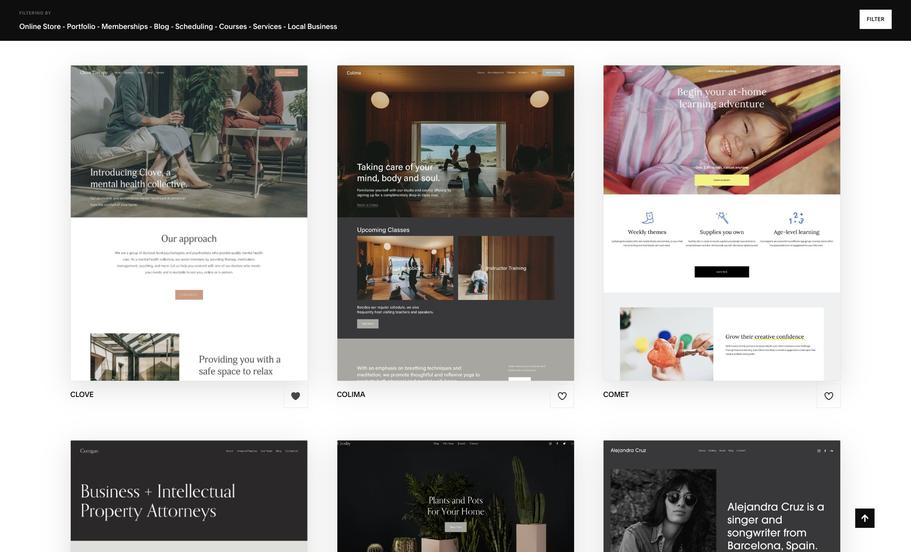 Task type: locate. For each thing, give the bounding box(es) containing it.
0 vertical spatial comet
[[728, 206, 760, 216]]

comet
[[728, 206, 760, 216], [727, 223, 758, 233], [603, 390, 629, 399]]

courses
[[219, 22, 247, 31]]

with inside 'start with colima' "button"
[[435, 206, 458, 216]]

clove image
[[71, 66, 307, 381]]

cruz image
[[604, 440, 841, 552]]

with inside start with clove button
[[172, 206, 194, 216]]

2 horizontal spatial start
[[675, 206, 702, 216]]

preview colima
[[418, 223, 493, 233]]

1 vertical spatial comet
[[727, 223, 758, 233]]

colima inside "button"
[[460, 206, 495, 216]]

0 horizontal spatial start
[[143, 206, 170, 216]]

2 vertical spatial comet
[[603, 390, 629, 399]]

clove inside button
[[196, 206, 225, 216]]

1 horizontal spatial preview
[[418, 223, 456, 233]]

1 preview from the left
[[154, 223, 193, 233]]

remove cami from your favorites list image
[[291, 17, 301, 26]]

2 preview from the left
[[418, 223, 456, 233]]

scheduling
[[175, 22, 213, 31]]

business
[[307, 22, 337, 31]]

3 with from the left
[[704, 206, 726, 216]]

2 horizontal spatial preview
[[686, 223, 724, 233]]

memberships
[[101, 22, 148, 31]]

preview comet
[[686, 223, 758, 233]]

colima
[[460, 206, 495, 216], [458, 223, 493, 233], [337, 390, 365, 399]]

with
[[172, 206, 194, 216], [435, 206, 458, 216], [704, 206, 726, 216]]

2 start from the left
[[407, 206, 433, 216]]

1 with from the left
[[172, 206, 194, 216]]

start for preview comet
[[675, 206, 702, 216]]

with inside start with comet button
[[704, 206, 726, 216]]

preview down start with clove
[[154, 223, 193, 233]]

6 - from the left
[[249, 22, 251, 31]]

0 vertical spatial clove
[[196, 206, 225, 216]]

clove
[[196, 206, 225, 216], [195, 223, 224, 233], [70, 390, 94, 399]]

store
[[43, 22, 61, 31]]

preview for preview colima
[[418, 223, 456, 233]]

- left local at the top
[[283, 22, 286, 31]]

start inside button
[[143, 206, 170, 216]]

start
[[143, 206, 170, 216], [407, 206, 433, 216], [675, 206, 702, 216]]

with for comet
[[704, 206, 726, 216]]

back to top image
[[860, 514, 870, 523]]

start with colima button
[[407, 199, 504, 223]]

-
[[63, 22, 65, 31], [97, 22, 100, 31], [150, 22, 152, 31], [171, 22, 174, 31], [215, 22, 218, 31], [249, 22, 251, 31], [283, 22, 286, 31]]

0 horizontal spatial with
[[172, 206, 194, 216]]

with up preview colima
[[435, 206, 458, 216]]

3 preview from the left
[[686, 223, 724, 233]]

start for preview colima
[[407, 206, 433, 216]]

with up preview comet
[[704, 206, 726, 216]]

blog
[[154, 22, 169, 31]]

2 vertical spatial colima
[[337, 390, 365, 399]]

2 with from the left
[[435, 206, 458, 216]]

start up preview clove
[[143, 206, 170, 216]]

online
[[19, 22, 41, 31]]

preview clove
[[154, 223, 224, 233]]

2 horizontal spatial with
[[704, 206, 726, 216]]

0 vertical spatial colima
[[460, 206, 495, 216]]

start inside button
[[675, 206, 702, 216]]

start up preview colima
[[407, 206, 433, 216]]

preview down start with colima
[[418, 223, 456, 233]]

2 - from the left
[[97, 22, 100, 31]]

start up preview comet
[[675, 206, 702, 216]]

3 start from the left
[[675, 206, 702, 216]]

start for preview clove
[[143, 206, 170, 216]]

1 horizontal spatial start
[[407, 206, 433, 216]]

1 horizontal spatial with
[[435, 206, 458, 216]]

1 vertical spatial clove
[[195, 223, 224, 233]]

- right blog
[[171, 22, 174, 31]]

- left blog
[[150, 22, 152, 31]]

1 start from the left
[[143, 206, 170, 216]]

preview for preview clove
[[154, 223, 193, 233]]

0 horizontal spatial preview
[[154, 223, 193, 233]]

preview
[[154, 223, 193, 233], [418, 223, 456, 233], [686, 223, 724, 233]]

- right store
[[63, 22, 65, 31]]

5 - from the left
[[215, 22, 218, 31]]

- right portfolio
[[97, 22, 100, 31]]

- left courses
[[215, 22, 218, 31]]

filtering
[[19, 11, 44, 15]]

preview down start with comet
[[686, 223, 724, 233]]

start inside "button"
[[407, 206, 433, 216]]

- right courses
[[249, 22, 251, 31]]

with up preview clove
[[172, 206, 194, 216]]

colima image
[[337, 66, 574, 381]]

preview colima link
[[418, 216, 493, 240]]



Task type: vqa. For each thing, say whether or not it's contained in the screenshot.
2nd Applies to Starter plan icon from the bottom
no



Task type: describe. For each thing, give the bounding box(es) containing it.
services
[[253, 22, 282, 31]]

1 vertical spatial colima
[[458, 223, 493, 233]]

comet inside button
[[728, 206, 760, 216]]

corrigan image
[[71, 440, 307, 552]]

start with comet button
[[675, 199, 769, 223]]

add comet to your favorites list image
[[824, 391, 834, 401]]

add colima to your favorites list image
[[557, 391, 567, 401]]

by
[[45, 11, 51, 15]]

start with clove
[[143, 206, 225, 216]]

comet image
[[604, 66, 841, 381]]

cami
[[70, 15, 89, 24]]

preview comet link
[[686, 216, 758, 240]]

filtering by
[[19, 11, 51, 15]]

preview for preview comet
[[686, 223, 724, 233]]

start with colima
[[407, 206, 495, 216]]

4 - from the left
[[171, 22, 174, 31]]

with for clove
[[172, 206, 194, 216]]

with for colima
[[435, 206, 458, 216]]

remove clove from your favorites list image
[[291, 391, 301, 401]]

filter
[[867, 16, 885, 22]]

filter button
[[860, 10, 892, 29]]

1 - from the left
[[63, 22, 65, 31]]

local
[[288, 22, 306, 31]]

start with comet
[[675, 206, 760, 216]]

online store - portfolio - memberships - blog - scheduling - courses - services - local business
[[19, 22, 337, 31]]

2 vertical spatial clove
[[70, 390, 94, 399]]

start with clove button
[[143, 199, 235, 223]]

preview clove link
[[154, 216, 224, 240]]

crosby image
[[337, 440, 574, 552]]

portfolio
[[67, 22, 95, 31]]

3 - from the left
[[150, 22, 152, 31]]

7 - from the left
[[283, 22, 286, 31]]



